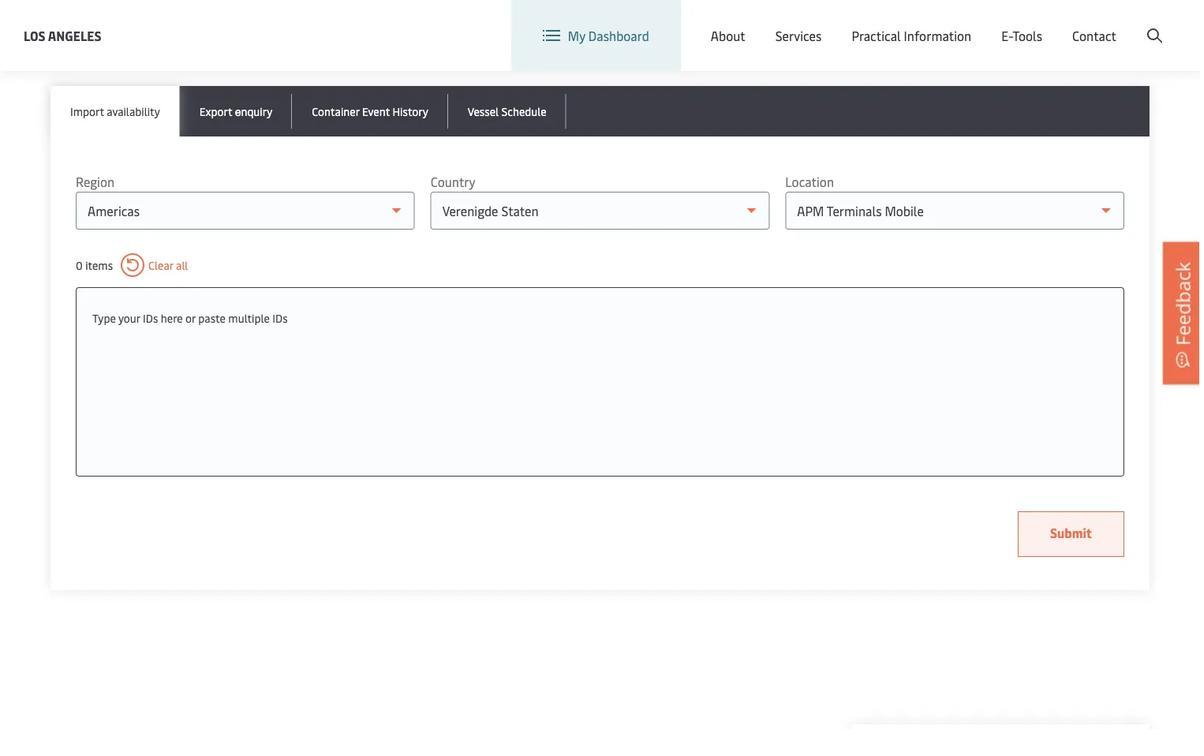 Task type: describe. For each thing, give the bounding box(es) containing it.
еnquiry
[[235, 103, 272, 118]]

account
[[1124, 15, 1170, 32]]

feedback button
[[1163, 242, 1200, 384]]

global menu button
[[861, 0, 983, 47]]

dashboard
[[588, 27, 649, 44]]

contact
[[1072, 27, 1116, 44]]

history
[[392, 103, 428, 118]]

export еnquiry
[[199, 103, 272, 118]]

los angeles link
[[24, 26, 101, 45]]

global
[[896, 15, 932, 32]]

los
[[24, 27, 45, 44]]

switch
[[756, 15, 794, 32]]

0 items
[[76, 258, 113, 273]]

submit button
[[1018, 511, 1124, 557]]

e-tools button
[[1001, 0, 1042, 71]]

about button
[[711, 0, 745, 71]]

my dashboard
[[568, 27, 649, 44]]

global menu
[[896, 15, 968, 32]]

container event history
[[312, 103, 428, 118]]

los angeles
[[24, 27, 101, 44]]

availability
[[107, 103, 160, 118]]

switch location button
[[731, 14, 845, 32]]

2 ids from the left
[[272, 310, 288, 325]]

vessel schedule button
[[448, 86, 566, 137]]

create
[[1084, 15, 1121, 32]]

import availability
[[70, 103, 160, 118]]

vessel
[[468, 103, 499, 118]]

clear all
[[148, 258, 188, 273]]

services
[[775, 27, 822, 44]]

import
[[70, 103, 104, 118]]

my
[[568, 27, 585, 44]]

1 ids from the left
[[143, 310, 158, 325]]

event
[[362, 103, 390, 118]]

location inside button
[[797, 15, 845, 32]]

services button
[[775, 0, 822, 71]]

information
[[904, 27, 971, 44]]



Task type: locate. For each thing, give the bounding box(es) containing it.
type
[[92, 310, 116, 325]]

ids right multiple
[[272, 310, 288, 325]]

region
[[76, 173, 115, 190]]

import availability button
[[50, 86, 180, 137]]

about
[[711, 27, 745, 44]]

type your ids here or paste multiple ids
[[92, 310, 288, 325]]

ids
[[143, 310, 158, 325], [272, 310, 288, 325]]

container event history button
[[292, 86, 448, 137]]

contact button
[[1072, 0, 1116, 71]]

tab list
[[50, 86, 1150, 137]]

0
[[76, 258, 83, 273]]

container
[[312, 103, 359, 118]]

None text field
[[92, 304, 1108, 332]]

schedule
[[501, 103, 547, 118]]

multiple
[[228, 310, 270, 325]]

login / create account link
[[1013, 0, 1170, 47]]

/
[[1076, 15, 1081, 32]]

0 horizontal spatial ids
[[143, 310, 158, 325]]

e-tools
[[1001, 27, 1042, 44]]

submit
[[1050, 524, 1092, 541]]

1 vertical spatial location
[[785, 173, 834, 190]]

country
[[431, 173, 475, 190]]

login / create account
[[1043, 15, 1170, 32]]

switch location
[[756, 15, 845, 32]]

vessel schedule
[[468, 103, 547, 118]]

login
[[1043, 15, 1073, 32]]

tools
[[1013, 27, 1042, 44]]

tab list containing import availability
[[50, 86, 1150, 137]]

feedback
[[1170, 262, 1195, 346]]

export
[[199, 103, 232, 118]]

menu
[[935, 15, 968, 32]]

or
[[185, 310, 196, 325]]

all
[[176, 258, 188, 273]]

your
[[118, 310, 140, 325]]

here
[[161, 310, 183, 325]]

practical information button
[[852, 0, 971, 71]]

ids right your
[[143, 310, 158, 325]]

angeles
[[48, 27, 101, 44]]

clear all button
[[121, 253, 188, 277]]

items
[[85, 258, 113, 273]]

practical
[[852, 27, 901, 44]]

practical information
[[852, 27, 971, 44]]

my dashboard button
[[543, 0, 649, 71]]

0 vertical spatial location
[[797, 15, 845, 32]]

export еnquiry button
[[180, 86, 292, 137]]

e-
[[1001, 27, 1013, 44]]

location
[[797, 15, 845, 32], [785, 173, 834, 190]]

1 horizontal spatial ids
[[272, 310, 288, 325]]

paste
[[198, 310, 226, 325]]

clear
[[148, 258, 173, 273]]



Task type: vqa. For each thing, say whether or not it's contained in the screenshot.
the Login
yes



